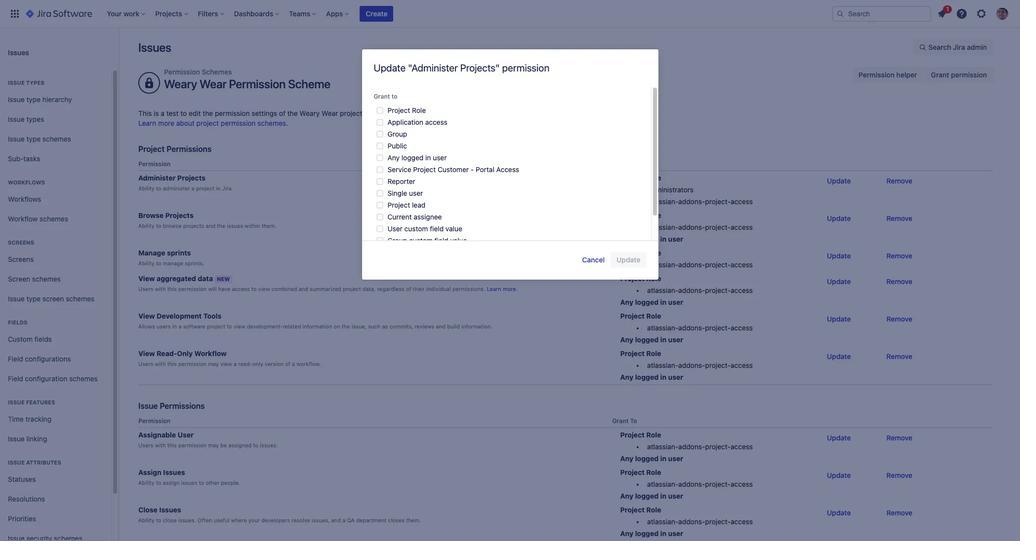 Task type: describe. For each thing, give the bounding box(es) containing it.
atlassian- inside project role atlassian-addons-project-access
[[647, 261, 678, 269]]

view for development
[[138, 312, 155, 321]]

issue for issue attributes
[[8, 460, 25, 466]]

statuses link
[[4, 470, 107, 490]]

addons- inside project role atlassian-addons-project-access
[[678, 261, 705, 269]]

to left the other
[[199, 480, 204, 487]]

aggregated
[[157, 275, 196, 283]]

information.
[[461, 324, 493, 330]]

issue types group
[[4, 69, 107, 172]]

update button for close issues
[[821, 506, 857, 522]]

0 vertical spatial value
[[446, 225, 462, 233]]

remove button for assignable user
[[881, 431, 919, 447]]

where
[[231, 518, 247, 524]]

issue types link
[[4, 110, 107, 129]]

project role atlassian-addons-project-access any logged in user for view aggregated data
[[620, 275, 753, 307]]

the up schemes. on the top of the page
[[287, 109, 298, 118]]

Search field
[[832, 6, 931, 21]]

addons- for assign issues
[[678, 481, 705, 489]]

users for aggregated
[[138, 286, 153, 293]]

permission schemes weary wear permission scheme
[[164, 68, 331, 91]]

issue type schemes
[[8, 135, 71, 143]]

sprints
[[167, 249, 191, 257]]

to inside update "administer projects" permission dialog
[[392, 93, 398, 100]]

software
[[183, 324, 205, 330]]

administrators
[[647, 186, 694, 194]]

permissions for issue permissions
[[160, 402, 205, 411]]

permission right admin permission schemes image
[[164, 68, 200, 76]]

assign
[[163, 480, 180, 487]]

0 vertical spatial custom
[[404, 225, 428, 233]]

projects
[[183, 223, 204, 229]]

addons- for assignable user
[[678, 443, 705, 452]]

custom fields link
[[4, 330, 107, 350]]

to inside assignable user users with this permission may be assigned to issues.
[[253, 443, 258, 449]]

logged for view read-only workflow
[[635, 374, 659, 382]]

1
[[946, 5, 949, 13]]

remove for browse projects
[[887, 214, 913, 223]]

browse
[[138, 212, 164, 220]]

allows
[[138, 324, 155, 330]]

priorities
[[8, 515, 36, 523]]

public
[[388, 142, 407, 150]]

to
[[630, 418, 637, 425]]

learn more about project permission schemes. link
[[138, 119, 288, 127]]

remove for view read-only workflow
[[887, 353, 913, 361]]

project- for view development tools
[[705, 324, 731, 333]]

build
[[447, 324, 460, 330]]

ability for assign issues
[[138, 480, 155, 487]]

project- for view aggregated data
[[705, 287, 731, 295]]

search jira admin button
[[913, 40, 993, 55]]

schemes inside workflows group
[[40, 215, 68, 223]]

type for screen
[[26, 295, 41, 303]]

as
[[382, 324, 388, 330]]

remove for close issues
[[887, 509, 913, 518]]

qa
[[347, 518, 355, 524]]

role inside project role application access group public any logged in user service project customer - portal access reporter single user project lead current assignee user custom field value group custom field value
[[412, 106, 426, 114]]

project inside project role atlassian-addons-project-access
[[620, 249, 645, 257]]

remove for assign issues
[[887, 472, 913, 480]]

to inside this is a test to edit the permission settings of the weary wear project learn more about project permission schemes.
[[180, 109, 187, 118]]

summarized
[[310, 286, 341, 293]]

update for manage sprints
[[827, 252, 851, 260]]

issues,
[[312, 518, 330, 524]]

useful
[[214, 518, 230, 524]]

screen
[[8, 275, 30, 283]]

their
[[413, 286, 425, 293]]

learn more. link
[[487, 286, 518, 294]]

project role atlassian-addons-project-access
[[620, 249, 753, 269]]

primary element
[[6, 0, 832, 27]]

weary inside permission schemes weary wear permission scheme
[[164, 77, 197, 91]]

the inside view development tools allows users in a software project to view development-related information on the issue, such as commits, reviews and build information.
[[342, 324, 350, 330]]

types
[[26, 115, 44, 123]]

workflow inside view read-only workflow users with this permission may view a read-only version of a workflow.
[[194, 350, 227, 358]]

developers
[[261, 518, 290, 524]]

close
[[163, 518, 177, 524]]

development
[[157, 312, 202, 321]]

role for view read-only workflow
[[646, 350, 661, 358]]

atlassian- for assign issues
[[647, 481, 678, 489]]

user for close issues
[[668, 530, 683, 539]]

permission up learn more about project permission schemes. link
[[215, 109, 250, 118]]

to inside view development tools allows users in a software project to view development-related information on the issue, such as commits, reviews and build information.
[[227, 324, 232, 330]]

and inside browse projects ability to browse projects and the issues within them.
[[206, 223, 215, 229]]

update for view development tools
[[827, 315, 851, 324]]

schemes
[[202, 68, 232, 76]]

admin
[[967, 43, 987, 51]]

attributes
[[26, 460, 61, 466]]

permission inside assignable user users with this permission may be assigned to issues.
[[178, 443, 207, 449]]

view for read-
[[138, 350, 155, 358]]

data
[[198, 275, 213, 283]]

"administer
[[408, 62, 458, 74]]

in inside view development tools allows users in a software project to view development-related information on the issue, such as commits, reviews and build information.
[[172, 324, 177, 330]]

related
[[283, 324, 301, 330]]

any for view development tools
[[620, 336, 633, 344]]

sub-tasks link
[[4, 149, 107, 169]]

view development tools allows users in a software project to view development-related information on the issue, such as commits, reviews and build information.
[[138, 312, 493, 330]]

screen schemes
[[8, 275, 61, 283]]

schemes.
[[257, 119, 288, 127]]

permission up settings
[[229, 77, 286, 91]]

assignable user users with this permission may be assigned to issues.
[[138, 431, 278, 449]]

issue for issue permissions
[[138, 402, 158, 411]]

project inside 'view aggregated data new users with this permission will have access to view combined and summarized project data, regardless of their individual permissions. learn more.'
[[343, 286, 361, 293]]

1 group from the top
[[388, 130, 407, 138]]

any for close issues
[[620, 530, 633, 539]]

permission inside button
[[859, 71, 895, 79]]

atlassian- for close issues
[[647, 518, 678, 527]]

commits,
[[390, 324, 413, 330]]

any for assignable user
[[620, 455, 633, 464]]

grant for grant to
[[374, 93, 390, 100]]

with inside assignable user users with this permission may be assigned to issues.
[[155, 443, 166, 449]]

search jira admin
[[929, 43, 987, 51]]

may inside assignable user users with this permission may be assigned to issues.
[[208, 443, 219, 449]]

cancel
[[582, 256, 605, 264]]

issue for issue types
[[8, 115, 25, 123]]

customer
[[438, 165, 469, 174]]

role for close issues
[[646, 507, 661, 515]]

logged for assignable user
[[635, 455, 659, 464]]

hierarchy
[[42, 95, 72, 104]]

atlassian- for assignable user
[[647, 443, 678, 452]]

single
[[388, 189, 407, 197]]

to inside 'view aggregated data new users with this permission will have access to view combined and summarized project data, regardless of their individual permissions. learn more.'
[[251, 286, 257, 293]]

workflow.
[[297, 361, 321, 368]]

a inside close issues ability to close issues. often useful where your developers resolve issues, and a qa department closes them.
[[342, 518, 345, 524]]

atlassian- for view development tools
[[647, 324, 678, 333]]

update button for view read-only workflow
[[821, 349, 857, 365]]

remove for view aggregated data
[[887, 278, 913, 286]]

features
[[26, 400, 55, 406]]

view for aggregated
[[138, 275, 155, 283]]

project permissions
[[138, 145, 212, 154]]

workflow schemes link
[[4, 209, 107, 229]]

and inside 'view aggregated data new users with this permission will have access to view combined and summarized project data, regardless of their individual permissions. learn more.'
[[299, 286, 308, 293]]

workflows for 'workflows' link
[[8, 195, 41, 203]]

project- for close issues
[[705, 518, 731, 527]]

issue features group
[[4, 389, 107, 453]]

project role atlassian-addons-project-access any logged in user for browse projects
[[620, 212, 753, 244]]

closes
[[388, 518, 405, 524]]

logged for view aggregated data
[[635, 298, 659, 307]]

any inside project role application access group public any logged in user service project customer - portal access reporter single user project lead current assignee user custom field value group custom field value
[[388, 153, 400, 162]]

screens for screens "group"
[[8, 240, 34, 246]]

logged inside project role application access group public any logged in user service project customer - portal access reporter single user project lead current assignee user custom field value group custom field value
[[402, 153, 424, 162]]

update button for manage sprints
[[821, 249, 857, 264]]

ability for browse projects
[[138, 223, 155, 229]]

project- for assign issues
[[705, 481, 731, 489]]

access inside project role application access group public any logged in user service project customer - portal access reporter single user project lead current assignee user custom field value group custom field value
[[425, 118, 447, 126]]

in for assign issues
[[660, 493, 667, 501]]

ability for close issues
[[138, 518, 155, 524]]

administer
[[163, 185, 190, 192]]

issue,
[[352, 324, 367, 330]]

user inside assignable user users with this permission may be assigned to issues.
[[178, 431, 194, 440]]

assigned
[[228, 443, 252, 449]]

screen schemes link
[[4, 270, 107, 290]]

on
[[334, 324, 340, 330]]

assign issues ability to assign issues to other people.
[[138, 469, 240, 487]]

project- inside project role atlassian-addons-project-access
[[705, 261, 731, 269]]

grant for grant permission
[[931, 71, 949, 79]]

project inside view development tools allows users in a software project to view development-related information on the issue, such as commits, reviews and build information.
[[207, 324, 225, 330]]

schemes right screen
[[66, 295, 94, 303]]

in inside administer projects ability to administer a project in jira.
[[216, 185, 221, 192]]

update button for assign issues
[[821, 468, 857, 484]]

issue for issue type schemes
[[8, 135, 25, 143]]

issue attributes group
[[4, 450, 107, 542]]

wear inside permission schemes weary wear permission scheme
[[200, 77, 227, 91]]

project role atlassian-addons-project-access any logged in user for close issues
[[620, 507, 753, 539]]

time tracking link
[[4, 410, 107, 430]]

administer
[[138, 174, 176, 182]]

time tracking
[[8, 415, 51, 424]]

may inside view read-only workflow users with this permission may view a read-only version of a workflow.
[[208, 361, 219, 368]]

permission up assignable
[[138, 418, 170, 425]]

atlassian- for browse projects
[[647, 223, 678, 232]]

projects for browse projects
[[165, 212, 194, 220]]

a left "read-"
[[234, 361, 237, 368]]

logged for browse projects
[[635, 235, 659, 244]]

grant to
[[374, 93, 398, 100]]

update button for view aggregated data
[[821, 274, 857, 290]]

projects"
[[460, 62, 500, 74]]

this for aggregated
[[167, 286, 177, 293]]

update for administer projects
[[827, 177, 851, 185]]

project- for view read-only workflow
[[705, 362, 731, 370]]

project- inside project role administrators atlassian-addons-project-access
[[705, 198, 731, 206]]

in inside project role application access group public any logged in user service project customer - portal access reporter single user project lead current assignee user custom field value group custom field value
[[425, 153, 431, 162]]

addons- for close issues
[[678, 518, 705, 527]]

addons- for view read-only workflow
[[678, 362, 705, 370]]

such
[[368, 324, 381, 330]]

project role administrators atlassian-addons-project-access
[[620, 174, 753, 206]]

data,
[[363, 286, 376, 293]]

to inside administer projects ability to administer a project in jira.
[[156, 185, 161, 192]]

portal
[[476, 165, 494, 174]]

in for view read-only workflow
[[660, 374, 667, 382]]

this
[[138, 109, 152, 118]]

issues inside assign issues ability to assign issues to other people.
[[163, 469, 185, 477]]

issue permissions
[[138, 402, 205, 411]]

to left assign
[[156, 480, 161, 487]]

issue types
[[8, 115, 44, 123]]

issue linking link
[[4, 430, 107, 450]]

schemes up "issue type screen schemes"
[[32, 275, 61, 283]]

assignable
[[138, 431, 176, 440]]

have
[[218, 286, 230, 293]]

logged for assign issues
[[635, 493, 659, 501]]

permission helper
[[859, 71, 917, 79]]

close issues ability to close issues. often useful where your developers resolve issues, and a qa department closes them.
[[138, 507, 421, 524]]

individual
[[426, 286, 451, 293]]

field configurations link
[[4, 350, 107, 370]]

access inside 'view aggregated data new users with this permission will have access to view combined and summarized project data, regardless of their individual permissions. learn more.'
[[232, 286, 250, 293]]

the inside browse projects ability to browse projects and the issues within them.
[[217, 223, 225, 229]]

new
[[217, 276, 230, 283]]

cancel button
[[576, 252, 611, 268]]

update inside dialog
[[374, 62, 406, 74]]



Task type: locate. For each thing, give the bounding box(es) containing it.
2 addons- from the top
[[678, 223, 705, 232]]

and inside close issues ability to close issues. often useful where your developers resolve issues, and a qa department closes them.
[[331, 518, 341, 524]]

tools
[[203, 312, 222, 321]]

workflows
[[8, 179, 45, 186], [8, 195, 41, 203]]

issues. inside assignable user users with this permission may be assigned to issues.
[[260, 443, 278, 449]]

ability inside assign issues ability to assign issues to other people.
[[138, 480, 155, 487]]

1 vertical spatial field
[[435, 236, 448, 245]]

of right "version"
[[285, 361, 290, 368]]

0 horizontal spatial learn
[[138, 119, 156, 127]]

4 project- from the top
[[705, 287, 731, 295]]

a right administer
[[192, 185, 195, 192]]

1 vertical spatial field
[[8, 375, 23, 383]]

view left development-
[[234, 324, 245, 330]]

to down administer
[[156, 185, 161, 192]]

view inside 'view aggregated data new users with this permission will have access to view combined and summarized project data, regardless of their individual permissions. learn more.'
[[258, 286, 270, 293]]

in for view aggregated data
[[660, 298, 667, 307]]

1 vertical spatial users
[[138, 361, 153, 368]]

5 project- from the top
[[705, 324, 731, 333]]

sprints.
[[185, 260, 204, 267]]

to inside browse projects ability to browse projects and the issues within them.
[[156, 223, 161, 229]]

users down assignable
[[138, 443, 153, 449]]

issues inside assign issues ability to assign issues to other people.
[[181, 480, 197, 487]]

5 update button from the top
[[821, 312, 857, 328]]

1 horizontal spatial view
[[234, 324, 245, 330]]

permission left helper
[[859, 71, 895, 79]]

0 vertical spatial user
[[388, 225, 403, 233]]

users for read-
[[138, 361, 153, 368]]

search jira admin image
[[919, 43, 927, 51]]

will
[[208, 286, 217, 293]]

2 project- from the top
[[705, 223, 731, 232]]

of up schemes. on the top of the page
[[279, 109, 286, 118]]

3 atlassian- from the top
[[647, 261, 678, 269]]

1 vertical spatial permissions
[[160, 402, 205, 411]]

projects up the browse
[[165, 212, 194, 220]]

to up about
[[180, 109, 187, 118]]

the up learn more about project permission schemes. link
[[203, 109, 213, 118]]

this is a test to edit the permission settings of the weary wear project learn more about project permission schemes.
[[138, 109, 362, 127]]

grant inside update "administer projects" permission dialog
[[374, 93, 390, 100]]

linking
[[26, 435, 47, 443]]

0 horizontal spatial issues
[[181, 480, 197, 487]]

permission down "only"
[[178, 361, 207, 368]]

2 horizontal spatial grant
[[931, 71, 949, 79]]

user for assign issues
[[668, 493, 683, 501]]

manage sprints ability to manage sprints.
[[138, 249, 204, 267]]

2 ability from the top
[[138, 223, 155, 229]]

1 horizontal spatial workflow
[[194, 350, 227, 358]]

role for assignable user
[[646, 431, 661, 440]]

8 project- from the top
[[705, 481, 731, 489]]

update for assign issues
[[827, 472, 851, 480]]

3 project- from the top
[[705, 261, 731, 269]]

often
[[198, 518, 212, 524]]

2 vertical spatial this
[[167, 443, 177, 449]]

fields
[[8, 320, 27, 326]]

3 users from the top
[[138, 443, 153, 449]]

0 vertical spatial view
[[138, 275, 155, 283]]

weary down scheme
[[300, 109, 320, 118]]

1 vertical spatial issues.
[[178, 518, 196, 524]]

to inside manage sprints ability to manage sprints.
[[156, 260, 161, 267]]

logged for close issues
[[635, 530, 659, 539]]

test
[[166, 109, 179, 118]]

2 atlassian- from the top
[[647, 223, 678, 232]]

1 remove button from the top
[[881, 173, 919, 189]]

of inside view read-only workflow users with this permission may view a read-only version of a workflow.
[[285, 361, 290, 368]]

this down assignable
[[167, 443, 177, 449]]

3 update button from the top
[[821, 249, 857, 264]]

4 update button from the top
[[821, 274, 857, 290]]

permission inside dialog
[[502, 62, 550, 74]]

fields
[[34, 335, 52, 344]]

this
[[167, 286, 177, 293], [167, 361, 177, 368], [167, 443, 177, 449]]

value
[[446, 225, 462, 233], [450, 236, 467, 245]]

7 update button from the top
[[821, 431, 857, 447]]

issue down time
[[8, 435, 25, 443]]

be
[[220, 443, 227, 449]]

issue inside 'link'
[[8, 135, 25, 143]]

1 vertical spatial them.
[[406, 518, 421, 524]]

7 remove from the top
[[887, 434, 913, 443]]

tracking
[[25, 415, 51, 424]]

view left the read-
[[138, 350, 155, 358]]

issues inside close issues ability to close issues. often useful where your developers resolve issues, and a qa department closes them.
[[159, 507, 181, 515]]

view up allows
[[138, 312, 155, 321]]

role inside project role administrators atlassian-addons-project-access
[[646, 174, 661, 182]]

combined
[[272, 286, 297, 293]]

1 horizontal spatial wear
[[322, 109, 338, 118]]

settings
[[252, 109, 277, 118]]

issues up assign
[[163, 469, 185, 477]]

issue type screen schemes link
[[4, 290, 107, 309]]

1 vertical spatial weary
[[300, 109, 320, 118]]

them.
[[262, 223, 276, 229], [406, 518, 421, 524]]

9 atlassian- from the top
[[647, 518, 678, 527]]

0 horizontal spatial grant
[[374, 93, 390, 100]]

5 ability from the top
[[138, 518, 155, 524]]

screens group
[[4, 229, 107, 312]]

to inside close issues ability to close issues. often useful where your developers resolve issues, and a qa department closes them.
[[156, 518, 161, 524]]

weary up test
[[164, 77, 197, 91]]

0 vertical spatial grant
[[931, 71, 949, 79]]

user for assignable user
[[668, 455, 683, 464]]

remove button for view development tools
[[881, 312, 919, 328]]

create
[[366, 9, 388, 18]]

permission
[[164, 68, 200, 76], [859, 71, 895, 79], [229, 77, 286, 91], [138, 161, 170, 168], [138, 418, 170, 425]]

0 horizontal spatial weary
[[164, 77, 197, 91]]

learn inside this is a test to edit the permission settings of the weary wear project learn more about project permission schemes.
[[138, 119, 156, 127]]

them. right closes
[[406, 518, 421, 524]]

user down 'current'
[[388, 225, 403, 233]]

4 project role atlassian-addons-project-access any logged in user from the top
[[620, 350, 753, 382]]

with down the read-
[[155, 361, 166, 368]]

project role application access group public any logged in user service project customer - portal access reporter single user project lead current assignee user custom field value group custom field value
[[388, 106, 519, 245]]

a right is
[[161, 109, 164, 118]]

to right the assigned
[[253, 443, 258, 449]]

weary inside this is a test to edit the permission settings of the weary wear project learn more about project permission schemes.
[[300, 109, 320, 118]]

1 horizontal spatial issues
[[227, 223, 243, 229]]

8 addons- from the top
[[678, 481, 705, 489]]

1 with from the top
[[155, 286, 166, 293]]

to left the "close"
[[156, 518, 161, 524]]

workflow schemes
[[8, 215, 68, 223]]

with
[[155, 286, 166, 293], [155, 361, 166, 368], [155, 443, 166, 449]]

helper
[[897, 71, 917, 79]]

project role atlassian-addons-project-access any logged in user for view read-only workflow
[[620, 350, 753, 382]]

field
[[8, 355, 23, 363], [8, 375, 23, 383]]

1 ability from the top
[[138, 185, 155, 192]]

0 vertical spatial issues
[[227, 223, 243, 229]]

3 ability from the top
[[138, 260, 155, 267]]

field inside 'link'
[[8, 375, 23, 383]]

2 screens from the top
[[8, 255, 34, 264]]

role for view development tools
[[646, 312, 661, 321]]

1 vertical spatial workflows
[[8, 195, 41, 203]]

6 project- from the top
[[705, 362, 731, 370]]

in for browse projects
[[660, 235, 667, 244]]

permission up administer
[[138, 161, 170, 168]]

view inside view development tools allows users in a software project to view development-related information on the issue, such as commits, reviews and build information.
[[234, 324, 245, 330]]

issue types
[[8, 80, 44, 86]]

3 project role atlassian-addons-project-access any logged in user from the top
[[620, 312, 753, 344]]

schemes inside 'link'
[[69, 375, 98, 383]]

update for browse projects
[[827, 214, 851, 223]]

0 vertical spatial with
[[155, 286, 166, 293]]

this for read-
[[167, 361, 177, 368]]

update for view read-only workflow
[[827, 353, 851, 361]]

tasks
[[23, 154, 40, 163]]

screens for screens link
[[8, 255, 34, 264]]

0 vertical spatial screens
[[8, 240, 34, 246]]

3 remove from the top
[[887, 252, 913, 260]]

projects inside browse projects ability to browse projects and the issues within them.
[[165, 212, 194, 220]]

remove button for view aggregated data
[[881, 274, 919, 290]]

a inside view development tools allows users in a software project to view development-related information on the issue, such as commits, reviews and build information.
[[178, 324, 181, 330]]

1 vertical spatial view
[[138, 312, 155, 321]]

0 vertical spatial weary
[[164, 77, 197, 91]]

ability down 'assign'
[[138, 480, 155, 487]]

-
[[471, 165, 474, 174]]

7 project role atlassian-addons-project-access any logged in user from the top
[[620, 507, 753, 539]]

role for browse projects
[[646, 212, 661, 220]]

a inside this is a test to edit the permission settings of the weary wear project learn more about project permission schemes.
[[161, 109, 164, 118]]

issue left the types
[[8, 115, 25, 123]]

learn inside 'view aggregated data new users with this permission will have access to view combined and summarized project data, regardless of their individual permissions. learn more.'
[[487, 286, 501, 293]]

1 may from the top
[[208, 361, 219, 368]]

the right projects
[[217, 223, 225, 229]]

issue for issue type hierarchy
[[8, 95, 25, 104]]

them. inside close issues ability to close issues. often useful where your developers resolve issues, and a qa department closes them.
[[406, 518, 421, 524]]

3 with from the top
[[155, 443, 166, 449]]

create banner
[[0, 0, 1020, 28]]

4 addons- from the top
[[678, 287, 705, 295]]

users inside 'view aggregated data new users with this permission will have access to view combined and summarized project data, regardless of their individual permissions. learn more.'
[[138, 286, 153, 293]]

ability for manage sprints
[[138, 260, 155, 267]]

and left build
[[436, 324, 446, 330]]

2 vertical spatial grant
[[612, 418, 629, 425]]

1 users from the top
[[138, 286, 153, 293]]

users
[[138, 286, 153, 293], [138, 361, 153, 368], [138, 443, 153, 449]]

issues
[[138, 41, 171, 54], [8, 48, 29, 57], [163, 469, 185, 477], [159, 507, 181, 515]]

workflow down 'workflows' link
[[8, 215, 38, 223]]

2 vertical spatial of
[[285, 361, 290, 368]]

1 vertical spatial projects
[[165, 212, 194, 220]]

view read-only workflow users with this permission may view a read-only version of a workflow.
[[138, 350, 321, 368]]

update button for browse projects
[[821, 211, 857, 227]]

8 atlassian- from the top
[[647, 481, 678, 489]]

update button for view development tools
[[821, 312, 857, 328]]

access inside project role atlassian-addons-project-access
[[731, 261, 753, 269]]

issue up assignable
[[138, 402, 158, 411]]

assign
[[138, 469, 161, 477]]

user inside project role application access group public any logged in user service project customer - portal access reporter single user project lead current assignee user custom field value group custom field value
[[388, 225, 403, 233]]

field for field configurations
[[8, 355, 23, 363]]

1 horizontal spatial learn
[[487, 286, 501, 293]]

with for read-
[[155, 361, 166, 368]]

current
[[388, 213, 412, 221]]

users inside assignable user users with this permission may be assigned to issues.
[[138, 443, 153, 449]]

2 workflows from the top
[[8, 195, 41, 203]]

0 vertical spatial workflows
[[8, 179, 45, 186]]

field configuration schemes
[[8, 375, 98, 383]]

2 update button from the top
[[821, 211, 857, 227]]

3 type from the top
[[26, 295, 41, 303]]

this inside 'view aggregated data new users with this permission will have access to view combined and summarized project data, regardless of their individual permissions. learn more.'
[[167, 286, 177, 293]]

0 vertical spatial issues.
[[260, 443, 278, 449]]

user for view development tools
[[668, 336, 683, 344]]

0 vertical spatial permissions
[[167, 145, 212, 154]]

with down aggregated
[[155, 286, 166, 293]]

remove for administer projects
[[887, 177, 913, 185]]

issue down screen
[[8, 295, 25, 303]]

field up issue features
[[8, 375, 23, 383]]

search image
[[836, 10, 844, 18]]

lead
[[412, 201, 426, 209]]

5 remove from the top
[[887, 315, 913, 324]]

workflows group
[[4, 169, 107, 232]]

view inside view development tools allows users in a software project to view development-related information on the issue, such as commits, reviews and build information.
[[138, 312, 155, 321]]

3 addons- from the top
[[678, 261, 705, 269]]

0 vertical spatial view
[[258, 286, 270, 293]]

6 update button from the top
[[821, 349, 857, 365]]

this down aggregated
[[167, 286, 177, 293]]

them. right within
[[262, 223, 276, 229]]

permission down data
[[178, 286, 207, 293]]

ability down administer
[[138, 185, 155, 192]]

grant for grant to
[[612, 418, 629, 425]]

learn down this
[[138, 119, 156, 127]]

update for assignable user
[[827, 434, 851, 443]]

screen
[[42, 295, 64, 303]]

3 this from the top
[[167, 443, 177, 449]]

0 vertical spatial may
[[208, 361, 219, 368]]

resolutions
[[8, 495, 45, 504]]

permission left be on the left
[[178, 443, 207, 449]]

remove button for manage sprints
[[881, 249, 919, 264]]

permission inside 'view aggregated data new users with this permission will have access to view combined and summarized project data, regardless of their individual permissions. learn more.'
[[178, 286, 207, 293]]

application
[[388, 118, 423, 126]]

0 vertical spatial workflow
[[8, 215, 38, 223]]

remove for manage sprints
[[887, 252, 913, 260]]

0 vertical spatial them.
[[262, 223, 276, 229]]

configurations
[[25, 355, 71, 363]]

issues up issue types
[[8, 48, 29, 57]]

permission inside view read-only workflow users with this permission may view a read-only version of a workflow.
[[178, 361, 207, 368]]

to right have
[[251, 286, 257, 293]]

of left their
[[406, 286, 411, 293]]

regardless
[[377, 286, 404, 293]]

2 group from the top
[[388, 236, 407, 245]]

0 vertical spatial type
[[26, 95, 41, 104]]

with inside 'view aggregated data new users with this permission will have access to view combined and summarized project data, regardless of their individual permissions. learn more.'
[[155, 286, 166, 293]]

1 vertical spatial this
[[167, 361, 177, 368]]

0 horizontal spatial them.
[[262, 223, 276, 229]]

types
[[26, 80, 44, 86]]

ability for administer projects
[[138, 185, 155, 192]]

0 horizontal spatial issues.
[[178, 518, 196, 524]]

type for schemes
[[26, 135, 41, 143]]

atlassian- inside project role administrators atlassian-addons-project-access
[[647, 198, 678, 206]]

remove button for administer projects
[[881, 173, 919, 189]]

addons- for view aggregated data
[[678, 287, 705, 295]]

view aggregated data new users with this permission will have access to view combined and summarized project data, regardless of their individual permissions. learn more.
[[138, 275, 518, 293]]

to down browse at the left top
[[156, 223, 161, 229]]

1 project- from the top
[[705, 198, 731, 206]]

may left be on the left
[[208, 443, 219, 449]]

jira software image
[[26, 8, 92, 20], [26, 8, 92, 20]]

manage
[[138, 249, 165, 257]]

8 remove from the top
[[887, 472, 913, 480]]

department
[[356, 518, 386, 524]]

1 horizontal spatial user
[[388, 225, 403, 233]]

in for assignable user
[[660, 455, 667, 464]]

more.
[[503, 286, 518, 293]]

permission inside button
[[951, 71, 987, 79]]

field
[[430, 225, 444, 233], [435, 236, 448, 245]]

schemes down issue types link
[[42, 135, 71, 143]]

issues. right the assigned
[[260, 443, 278, 449]]

wear down scheme
[[322, 109, 338, 118]]

user for view aggregated data
[[668, 298, 683, 307]]

a left workflow.
[[292, 361, 295, 368]]

6 addons- from the top
[[678, 362, 705, 370]]

edit
[[189, 109, 201, 118]]

grant
[[931, 71, 949, 79], [374, 93, 390, 100], [612, 418, 629, 425]]

project role atlassian-addons-project-access any logged in user for view development tools
[[620, 312, 753, 344]]

2 vertical spatial with
[[155, 443, 166, 449]]

5 atlassian- from the top
[[647, 324, 678, 333]]

1 vertical spatial grant
[[374, 93, 390, 100]]

5 remove button from the top
[[881, 312, 919, 328]]

0 horizontal spatial workflow
[[8, 215, 38, 223]]

issue type hierarchy link
[[4, 90, 107, 110]]

2 users from the top
[[138, 361, 153, 368]]

issue for issue features
[[8, 400, 25, 406]]

1 view from the top
[[138, 275, 155, 283]]

9 addons- from the top
[[678, 518, 705, 527]]

any for view read-only workflow
[[620, 374, 633, 382]]

group up 'public'
[[388, 130, 407, 138]]

view inside 'view aggregated data new users with this permission will have access to view combined and summarized project data, regardless of their individual permissions. learn more.'
[[138, 275, 155, 283]]

remove button for close issues
[[881, 506, 919, 522]]

atlassian- for view read-only workflow
[[647, 362, 678, 370]]

wear inside this is a test to edit the permission settings of the weary wear project learn more about project permission schemes.
[[322, 109, 338, 118]]

1 vertical spatial group
[[388, 236, 407, 245]]

a inside administer projects ability to administer a project in jira.
[[192, 185, 195, 192]]

and inside view development tools allows users in a software project to view development-related information on the issue, such as commits, reviews and build information.
[[436, 324, 446, 330]]

3 view from the top
[[138, 350, 155, 358]]

6 project role atlassian-addons-project-access any logged in user from the top
[[620, 469, 753, 501]]

to up view read-only workflow users with this permission may view a read-only version of a workflow.
[[227, 324, 232, 330]]

1 screens from the top
[[8, 240, 34, 246]]

assignee
[[414, 213, 442, 221]]

permission down admin
[[951, 71, 987, 79]]

only
[[252, 361, 263, 368]]

9 update button from the top
[[821, 506, 857, 522]]

1 atlassian- from the top
[[647, 198, 678, 206]]

type inside screens "group"
[[26, 295, 41, 303]]

this inside assignable user users with this permission may be assigned to issues.
[[167, 443, 177, 449]]

permission schemes link
[[164, 67, 232, 77]]

update for close issues
[[827, 509, 851, 518]]

grant up "application"
[[374, 93, 390, 100]]

9 project- from the top
[[705, 518, 731, 527]]

1 vertical spatial user
[[178, 431, 194, 440]]

1 vertical spatial may
[[208, 443, 219, 449]]

update button for assignable user
[[821, 431, 857, 447]]

screens up screen
[[8, 255, 34, 264]]

project- for browse projects
[[705, 223, 731, 232]]

sub-
[[8, 154, 23, 163]]

4 atlassian- from the top
[[647, 287, 678, 295]]

view left the combined
[[258, 286, 270, 293]]

schemes down field configurations link
[[69, 375, 98, 383]]

9 remove from the top
[[887, 509, 913, 518]]

1 project role atlassian-addons-project-access any logged in user from the top
[[620, 212, 753, 244]]

1 vertical spatial with
[[155, 361, 166, 368]]

grant left to
[[612, 418, 629, 425]]

3 remove button from the top
[[881, 249, 919, 264]]

remove for view development tools
[[887, 315, 913, 324]]

0 vertical spatial users
[[138, 286, 153, 293]]

6 remove from the top
[[887, 353, 913, 361]]

with inside view read-only workflow users with this permission may view a read-only version of a workflow.
[[155, 361, 166, 368]]

view inside view read-only workflow users with this permission may view a read-only version of a workflow.
[[220, 361, 232, 368]]

0 vertical spatial of
[[279, 109, 286, 118]]

any for view aggregated data
[[620, 298, 633, 307]]

custom fields
[[8, 335, 52, 344]]

2 vertical spatial type
[[26, 295, 41, 303]]

field for field configuration schemes
[[8, 375, 23, 383]]

ability inside close issues ability to close issues. often useful where your developers resolve issues, and a qa department closes them.
[[138, 518, 155, 524]]

resolutions link
[[4, 490, 107, 510]]

1 type from the top
[[26, 95, 41, 104]]

role for administer projects
[[646, 174, 661, 182]]

5 addons- from the top
[[678, 324, 705, 333]]

project role atlassian-addons-project-access any logged in user for assign issues
[[620, 469, 753, 501]]

0 vertical spatial field
[[8, 355, 23, 363]]

addons- inside project role administrators atlassian-addons-project-access
[[678, 198, 705, 206]]

7 addons- from the top
[[678, 443, 705, 452]]

custom
[[404, 225, 428, 233], [409, 236, 433, 245]]

7 project- from the top
[[705, 443, 731, 452]]

remove for assignable user
[[887, 434, 913, 443]]

1 vertical spatial screens
[[8, 255, 34, 264]]

2 remove button from the top
[[881, 211, 919, 227]]

issues up admin permission schemes image
[[138, 41, 171, 54]]

0 vertical spatial this
[[167, 286, 177, 293]]

7 atlassian- from the top
[[647, 443, 678, 452]]

permission down settings
[[221, 119, 256, 127]]

a left 'qa'
[[342, 518, 345, 524]]

8 remove button from the top
[[881, 468, 919, 484]]

view down manage
[[138, 275, 155, 283]]

workflows for workflows group
[[8, 179, 45, 186]]

6 atlassian- from the top
[[647, 362, 678, 370]]

any for browse projects
[[620, 235, 633, 244]]

5 project role atlassian-addons-project-access any logged in user from the top
[[620, 431, 753, 464]]

addons- for browse projects
[[678, 223, 705, 232]]

1 workflows from the top
[[8, 179, 45, 186]]

workflow inside group
[[8, 215, 38, 223]]

type for hierarchy
[[26, 95, 41, 104]]

of inside 'view aggregated data new users with this permission will have access to view combined and summarized project data, regardless of their individual permissions. learn more.'
[[406, 286, 411, 293]]

more
[[158, 119, 174, 127]]

9 remove button from the top
[[881, 506, 919, 522]]

to down manage
[[156, 260, 161, 267]]

4 remove button from the top
[[881, 274, 919, 290]]

issue attributes
[[8, 460, 61, 466]]

users down manage
[[138, 286, 153, 293]]

user for view read-only workflow
[[668, 374, 683, 382]]

2 this from the top
[[167, 361, 177, 368]]

0 vertical spatial group
[[388, 130, 407, 138]]

issue for issue types
[[8, 80, 25, 86]]

fields group
[[4, 309, 107, 392]]

0 horizontal spatial wear
[[200, 77, 227, 91]]

1 this from the top
[[167, 286, 177, 293]]

projects inside administer projects ability to administer a project in jira.
[[177, 174, 206, 182]]

of inside this is a test to edit the permission settings of the weary wear project learn more about project permission schemes.
[[279, 109, 286, 118]]

permissions down about
[[167, 145, 212, 154]]

users down allows
[[138, 361, 153, 368]]

issue for issue linking
[[8, 435, 25, 443]]

1 vertical spatial wear
[[322, 109, 338, 118]]

issue up statuses
[[8, 460, 25, 466]]

0 horizontal spatial user
[[178, 431, 194, 440]]

any for assign issues
[[620, 493, 633, 501]]

browse
[[163, 223, 182, 229]]

1 vertical spatial custom
[[409, 236, 433, 245]]

view left "read-"
[[220, 361, 232, 368]]

issues. inside close issues ability to close issues. often useful where your developers resolve issues, and a qa department closes them.
[[178, 518, 196, 524]]

users
[[157, 324, 171, 330]]

8 update button from the top
[[821, 468, 857, 484]]

field down custom
[[8, 355, 23, 363]]

7 remove button from the top
[[881, 431, 919, 447]]

ability inside manage sprints ability to manage sprints.
[[138, 260, 155, 267]]

issue inside screens "group"
[[8, 295, 25, 303]]

issues up the "close"
[[159, 507, 181, 515]]

1 remove from the top
[[887, 177, 913, 185]]

4 ability from the top
[[138, 480, 155, 487]]

group down 'current'
[[388, 236, 407, 245]]

role for assign issues
[[646, 469, 661, 477]]

2 vertical spatial view
[[138, 350, 155, 358]]

ability down manage
[[138, 260, 155, 267]]

role inside project role atlassian-addons-project-access
[[646, 249, 661, 257]]

only
[[177, 350, 193, 358]]

update for view aggregated data
[[827, 278, 851, 286]]

user
[[433, 153, 447, 162], [409, 189, 423, 197], [668, 235, 683, 244], [668, 298, 683, 307], [668, 336, 683, 344], [668, 374, 683, 382], [668, 455, 683, 464], [668, 493, 683, 501], [668, 530, 683, 539]]

in for close issues
[[660, 530, 667, 539]]

statuses
[[8, 476, 36, 484]]

screens link
[[4, 250, 107, 270]]

4 remove from the top
[[887, 278, 913, 286]]

1 vertical spatial issues
[[181, 480, 197, 487]]

logged for view development tools
[[635, 336, 659, 344]]

0 vertical spatial wear
[[200, 77, 227, 91]]

project inside project role administrators atlassian-addons-project-access
[[620, 174, 645, 182]]

configuration
[[25, 375, 67, 383]]

2 vertical spatial view
[[220, 361, 232, 368]]

projects for administer projects
[[177, 174, 206, 182]]

to
[[392, 93, 398, 100], [180, 109, 187, 118], [156, 185, 161, 192], [156, 223, 161, 229], [156, 260, 161, 267], [251, 286, 257, 293], [227, 324, 232, 330], [253, 443, 258, 449], [156, 480, 161, 487], [199, 480, 204, 487], [156, 518, 161, 524]]

1 vertical spatial value
[[450, 236, 467, 245]]

issue left types
[[8, 80, 25, 86]]

1 vertical spatial view
[[234, 324, 245, 330]]

2 project role atlassian-addons-project-access any logged in user from the top
[[620, 275, 753, 307]]

grant down search
[[931, 71, 949, 79]]

0 vertical spatial field
[[430, 225, 444, 233]]

1 vertical spatial workflow
[[194, 350, 227, 358]]

1 update button from the top
[[821, 173, 857, 189]]

wear down schemes
[[200, 77, 227, 91]]

issue down issue types
[[8, 95, 25, 104]]

2 type from the top
[[26, 135, 41, 143]]

permissions for project permissions
[[167, 145, 212, 154]]

to up "application"
[[392, 93, 398, 100]]

the
[[203, 109, 213, 118], [287, 109, 298, 118], [217, 223, 225, 229], [342, 324, 350, 330]]

view inside view read-only workflow users with this permission may view a read-only version of a workflow.
[[138, 350, 155, 358]]

learn left more.
[[487, 286, 501, 293]]

user right assignable
[[178, 431, 194, 440]]

development-
[[247, 324, 283, 330]]

issues left within
[[227, 223, 243, 229]]

2 may from the top
[[208, 443, 219, 449]]

2 view from the top
[[138, 312, 155, 321]]

with down assignable
[[155, 443, 166, 449]]

1 horizontal spatial issues.
[[260, 443, 278, 449]]

2 vertical spatial users
[[138, 443, 153, 449]]

project
[[388, 106, 410, 114], [138, 145, 165, 154], [413, 165, 436, 174], [620, 174, 645, 182], [388, 201, 410, 209], [620, 212, 645, 220], [620, 249, 645, 257], [620, 275, 645, 283], [620, 312, 645, 321], [620, 350, 645, 358], [620, 431, 645, 440], [620, 469, 645, 477], [620, 507, 645, 515]]

project-
[[705, 198, 731, 206], [705, 223, 731, 232], [705, 261, 731, 269], [705, 287, 731, 295], [705, 324, 731, 333], [705, 362, 731, 370], [705, 443, 731, 452], [705, 481, 731, 489], [705, 518, 731, 527]]

2 field from the top
[[8, 375, 23, 383]]

issues right assign
[[181, 480, 197, 487]]

workflows down the 'sub-tasks'
[[8, 179, 45, 186]]

1 addons- from the top
[[678, 198, 705, 206]]

ability inside administer projects ability to administer a project in jira.
[[138, 185, 155, 192]]

remove button
[[881, 173, 919, 189], [881, 211, 919, 227], [881, 249, 919, 264], [881, 274, 919, 290], [881, 312, 919, 328], [881, 349, 919, 365], [881, 431, 919, 447], [881, 468, 919, 484], [881, 506, 919, 522]]

1 vertical spatial learn
[[487, 286, 501, 293]]

0 vertical spatial learn
[[138, 119, 156, 127]]

ability down browse at the left top
[[138, 223, 155, 229]]

schemes down 'workflows' link
[[40, 215, 68, 223]]

0 vertical spatial projects
[[177, 174, 206, 182]]

issues. right the "close"
[[178, 518, 196, 524]]

access inside project role administrators atlassian-addons-project-access
[[731, 198, 753, 206]]

user for browse projects
[[668, 235, 683, 244]]

1 horizontal spatial weary
[[300, 109, 320, 118]]

atlassian- for view aggregated data
[[647, 287, 678, 295]]

2 horizontal spatial view
[[258, 286, 270, 293]]

1 vertical spatial of
[[406, 286, 411, 293]]

update "administer projects" permission dialog
[[362, 49, 658, 280]]

reviews
[[415, 324, 434, 330]]

users inside view read-only workflow users with this permission may view a read-only version of a workflow.
[[138, 361, 153, 368]]

of
[[279, 109, 286, 118], [406, 286, 411, 293], [285, 361, 290, 368]]

them. inside browse projects ability to browse projects and the issues within them.
[[262, 223, 276, 229]]

may left "read-"
[[208, 361, 219, 368]]

6 remove button from the top
[[881, 349, 919, 365]]

addons- for view development tools
[[678, 324, 705, 333]]

1 horizontal spatial grant
[[612, 418, 629, 425]]

2 remove from the top
[[887, 214, 913, 223]]

grant inside button
[[931, 71, 949, 79]]

type inside 'link'
[[26, 135, 41, 143]]

1 field from the top
[[8, 355, 23, 363]]

0 horizontal spatial view
[[220, 361, 232, 368]]

admin permission schemes image
[[139, 73, 159, 93]]

issue for issue type screen schemes
[[8, 295, 25, 303]]

learn
[[138, 119, 156, 127], [487, 286, 501, 293]]

schemes inside 'link'
[[42, 135, 71, 143]]

2 with from the top
[[155, 361, 166, 368]]

access
[[496, 165, 519, 174]]

a down the development
[[178, 324, 181, 330]]

issues inside browse projects ability to browse projects and the issues within them.
[[227, 223, 243, 229]]

project inside administer projects ability to administer a project in jira.
[[196, 185, 214, 192]]

search
[[929, 43, 951, 51]]

project- for assignable user
[[705, 443, 731, 452]]

issue up the sub-
[[8, 135, 25, 143]]

ability down close
[[138, 518, 155, 524]]

permissions up assignable
[[160, 402, 205, 411]]

1 horizontal spatial them.
[[406, 518, 421, 524]]

view
[[258, 286, 270, 293], [234, 324, 245, 330], [220, 361, 232, 368]]

with for aggregated
[[155, 286, 166, 293]]

ability inside browse projects ability to browse projects and the issues within them.
[[138, 223, 155, 229]]

1 vertical spatial type
[[26, 135, 41, 143]]

permission right 'projects"'
[[502, 62, 550, 74]]

atlassian-
[[647, 198, 678, 206], [647, 223, 678, 232], [647, 261, 678, 269], [647, 287, 678, 295], [647, 324, 678, 333], [647, 362, 678, 370], [647, 443, 678, 452], [647, 481, 678, 489], [647, 518, 678, 527]]

remove button for view read-only workflow
[[881, 349, 919, 365]]



Task type: vqa. For each thing, say whether or not it's contained in the screenshot.


